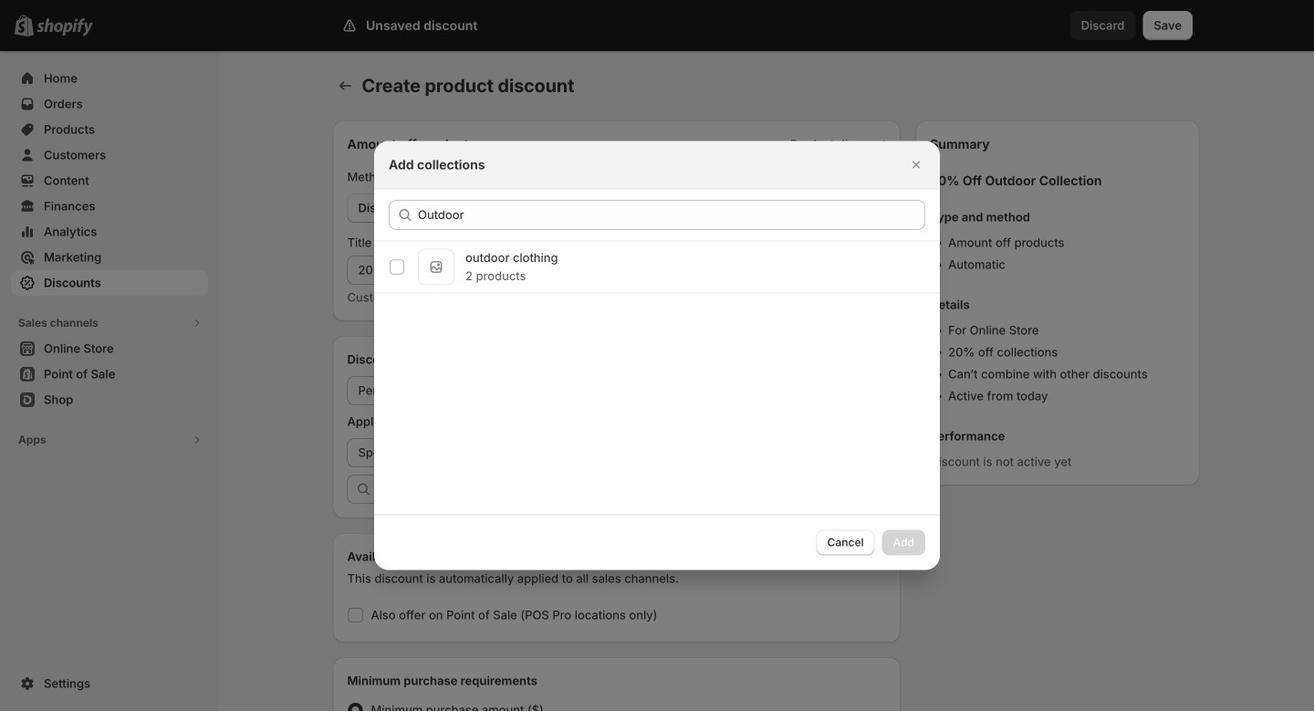 Task type: vqa. For each thing, say whether or not it's contained in the screenshot.
Shopify image
yes



Task type: locate. For each thing, give the bounding box(es) containing it.
dialog
[[0, 141, 1314, 570]]



Task type: describe. For each thing, give the bounding box(es) containing it.
Search collections text field
[[418, 200, 926, 230]]

shopify image
[[37, 18, 93, 36]]



